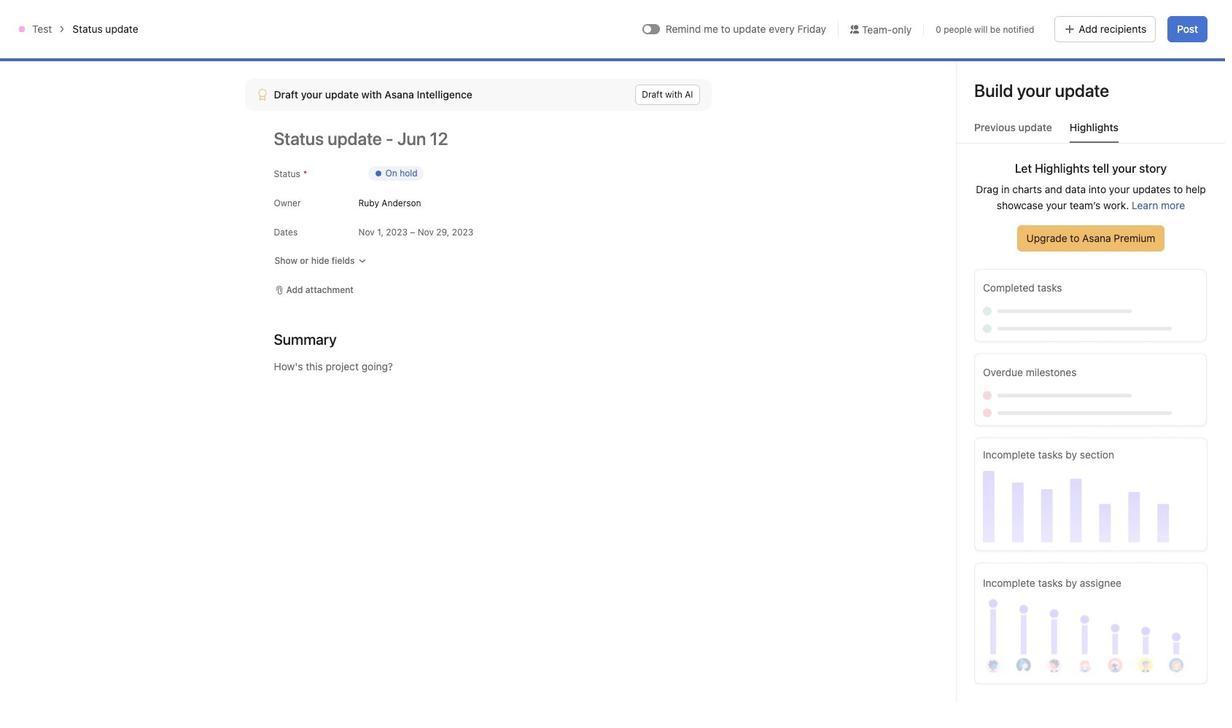 Task type: vqa. For each thing, say whether or not it's contained in the screenshot.
1 Comment icon related to Task name text field in the Find Investors cell
no



Task type: describe. For each thing, give the bounding box(es) containing it.
task name text field for the test one cell
[[230, 163, 279, 178]]

test one cell
[[175, 157, 642, 184]]

test two cell
[[175, 183, 642, 210]]

add to starred image
[[299, 49, 311, 61]]

ra image
[[955, 53, 967, 71]]

1 cell from the left
[[642, 157, 730, 184]]

task name text field for test two cell
[[230, 189, 279, 204]]

Title of update text field
[[274, 123, 712, 155]]



Task type: locate. For each thing, give the bounding box(es) containing it.
cell
[[642, 157, 730, 184], [729, 157, 816, 184]]

row
[[175, 130, 1226, 157], [193, 156, 1208, 158], [175, 157, 1226, 184], [175, 183, 1226, 210], [175, 209, 1226, 236], [175, 276, 1226, 304]]

2 task name text field from the top
[[230, 189, 279, 204]]

2 cell from the left
[[729, 157, 816, 184]]

Section title text field
[[274, 330, 337, 350]]

tab list
[[957, 120, 1226, 144]]

list image
[[201, 53, 219, 71]]

switch
[[643, 24, 660, 34]]

1 vertical spatial task name text field
[[230, 189, 279, 204]]

hide sidebar image
[[19, 12, 31, 23]]

1 task name text field from the top
[[230, 163, 279, 178]]

task name text field inside the test one cell
[[230, 163, 279, 178]]

None text field
[[236, 42, 271, 68]]

Task name text field
[[230, 163, 279, 178], [230, 189, 279, 204]]

task name text field inside test two cell
[[230, 189, 279, 204]]

header untitled section tree grid
[[175, 157, 1226, 236]]

0 vertical spatial task name text field
[[230, 163, 279, 178]]



